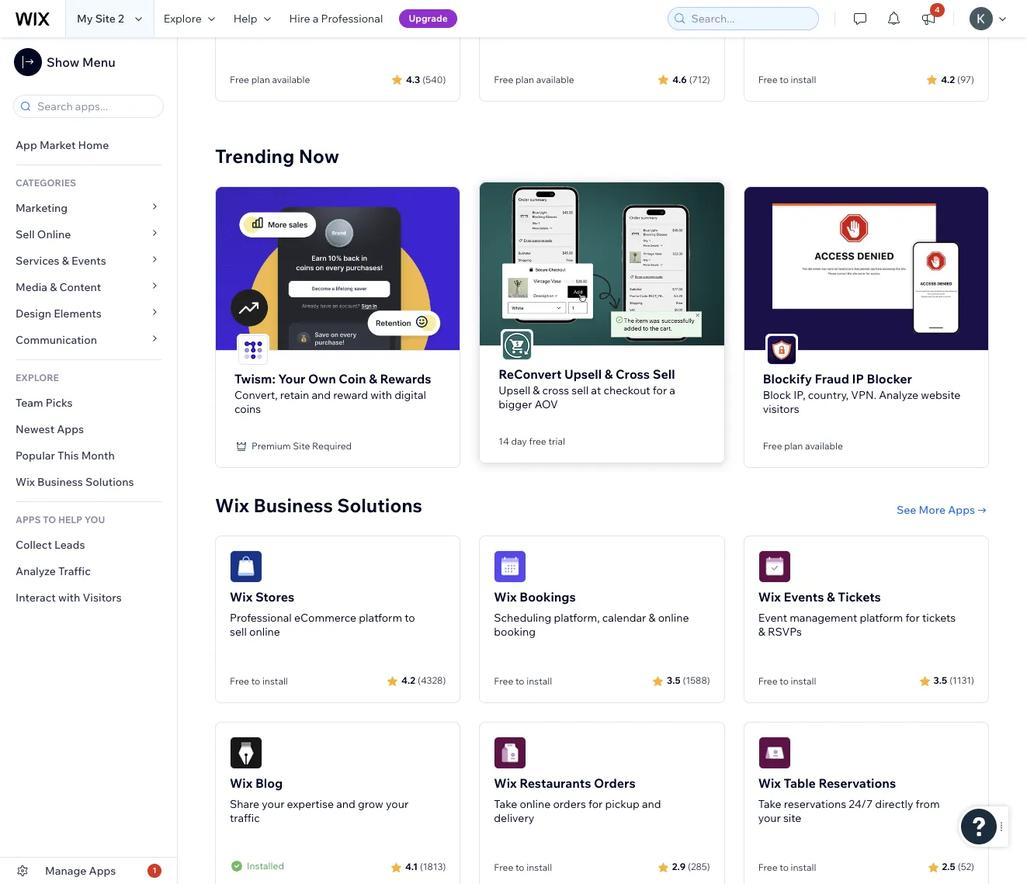 Task type: vqa. For each thing, say whether or not it's contained in the screenshot.


Task type: describe. For each thing, give the bounding box(es) containing it.
analyze inside sidebar element
[[16, 564, 56, 578]]

platform inside wix events & tickets event management platform for tickets & rsvps
[[860, 611, 903, 625]]

take for wix table reservations
[[758, 797, 781, 811]]

cross
[[616, 366, 650, 382]]

platform inside wix stores professional ecommerce platform to sell online
[[359, 611, 402, 625]]

interact
[[16, 591, 56, 605]]

site
[[783, 811, 801, 825]]

2.9 (285)
[[672, 861, 710, 873]]

wix for wix bookings
[[494, 589, 517, 604]]

to inside wix stores professional ecommerce platform to sell online
[[405, 611, 415, 625]]

see
[[897, 503, 916, 517]]

elements
[[54, 307, 102, 321]]

wix restaurants orders take online orders for pickup and delivery
[[494, 775, 661, 825]]

0 horizontal spatial a
[[313, 12, 319, 26]]

and for take
[[642, 797, 661, 811]]

& inside twism: your own coin & rewards convert, retain and reward with digital coins
[[369, 371, 377, 386]]

for inside wix restaurants orders take online orders for pickup and delivery
[[588, 797, 603, 811]]

sell inside reconvert upsell & cross sell upsell & cross sell at checkout for a bigger aov
[[653, 366, 675, 382]]

twism: your own coin & rewards poster image
[[216, 187, 460, 350]]

see more apps button
[[897, 503, 989, 517]]

sell inside reconvert upsell & cross sell upsell & cross sell at checkout for a bigger aov
[[572, 383, 589, 397]]

3.5 (1588)
[[667, 675, 710, 686]]

content
[[59, 280, 101, 294]]

help button
[[224, 0, 280, 37]]

4.6
[[672, 73, 687, 85]]

3.5 for platform,
[[667, 675, 680, 686]]

popular this month
[[16, 449, 115, 463]]

professional for a
[[321, 12, 383, 26]]

24/7
[[849, 797, 873, 811]]

wix for wix blog
[[230, 775, 253, 791]]

to for wix stores
[[251, 675, 260, 687]]

blockify fraud ip blocker icon image
[[767, 335, 796, 365]]

cross
[[542, 383, 569, 397]]

picks
[[46, 396, 73, 410]]

(4328)
[[418, 675, 446, 686]]

events inside wix events & tickets event management platform for tickets & rsvps
[[784, 589, 824, 604]]

newest apps link
[[0, 416, 177, 442]]

apps to help you
[[16, 514, 105, 526]]

to
[[43, 514, 56, 526]]

(285)
[[688, 861, 710, 873]]

management
[[790, 611, 857, 625]]

ip,
[[794, 388, 805, 402]]

Search apps... field
[[33, 95, 158, 117]]

stores
[[255, 589, 294, 604]]

free for 4.6 (712)
[[494, 74, 513, 85]]

wix for wix events & tickets
[[758, 589, 781, 604]]

trending now
[[215, 144, 339, 168]]

2 horizontal spatial plan
[[784, 440, 803, 451]]

hire
[[289, 12, 310, 26]]

& left 'cross'
[[604, 366, 613, 382]]

plan for 4.3
[[251, 74, 270, 85]]

country,
[[808, 388, 849, 402]]

with inside twism: your own coin & rewards convert, retain and reward with digital coins
[[370, 388, 392, 402]]

popular
[[16, 449, 55, 463]]

media & content
[[16, 280, 101, 294]]

directly
[[875, 797, 913, 811]]

wix business solutions link
[[0, 469, 177, 495]]

pickup
[[605, 797, 640, 811]]

free for 3.5 (1588)
[[494, 675, 513, 687]]

free to install for wix stores
[[230, 675, 288, 687]]

blockify fraud ip blocker block ip, country, vpn. analyze website visitors
[[763, 371, 960, 416]]

free to install for wix table reservations
[[758, 861, 816, 873]]

4.2 for 4.2 (4328)
[[401, 675, 415, 686]]

professional for stores
[[230, 611, 292, 625]]

14
[[499, 435, 509, 447]]

business inside sidebar element
[[37, 475, 83, 489]]

online inside wix restaurants orders take online orders for pickup and delivery
[[520, 797, 551, 811]]

install for wix table reservations
[[791, 861, 816, 873]]

free for 2.5 (52)
[[758, 861, 778, 873]]

collect
[[16, 538, 52, 552]]

media
[[16, 280, 47, 294]]

& inside wix bookings scheduling platform, calendar & online booking
[[649, 611, 656, 625]]

2.9
[[672, 861, 686, 873]]

bigger
[[499, 397, 532, 411]]

and inside wix blog share your expertise and grow your traffic
[[336, 797, 355, 811]]

design
[[16, 307, 51, 321]]

your
[[278, 371, 305, 386]]

home
[[78, 138, 109, 152]]

& up management
[[827, 589, 835, 604]]

analyze inside blockify fraud ip blocker block ip, country, vpn. analyze website visitors
[[879, 388, 918, 402]]

tickets
[[838, 589, 881, 604]]

0 horizontal spatial upsell
[[499, 383, 530, 397]]

market
[[40, 138, 76, 152]]

free to install down search... field
[[758, 74, 816, 85]]

wix for wix stores
[[230, 589, 253, 604]]

wix blog logo image
[[230, 736, 262, 769]]

wix bookings scheduling platform, calendar & online booking
[[494, 589, 689, 639]]

wix events & tickets event management platform for tickets & rsvps
[[758, 589, 956, 639]]

visitors
[[83, 591, 122, 605]]

sell inside wix stores professional ecommerce platform to sell online
[[230, 625, 247, 639]]

my site 2
[[77, 12, 124, 26]]

1 horizontal spatial your
[[386, 797, 408, 811]]

app
[[16, 138, 37, 152]]

wix events & tickets logo image
[[758, 550, 791, 583]]

& down "reconvert"
[[533, 383, 540, 397]]

wix table reservations take reservations 24/7 directly from your site
[[758, 775, 940, 825]]

solutions inside sidebar element
[[85, 475, 134, 489]]

twism: your own coin & rewards convert, retain and reward with digital coins
[[234, 371, 431, 416]]

free plan available for 4.6 (712)
[[494, 74, 574, 85]]

required
[[312, 440, 352, 451]]

free for 2.9 (285)
[[494, 861, 513, 873]]

available for 4.6 (712)
[[536, 74, 574, 85]]

leads
[[54, 538, 85, 552]]

site for premium
[[293, 440, 310, 451]]

interact with visitors link
[[0, 585, 177, 611]]

free plan available for 4.3 (540)
[[230, 74, 310, 85]]

from
[[916, 797, 940, 811]]

install for wix bookings
[[526, 675, 552, 687]]

14 day free trial
[[499, 435, 565, 447]]

to for wix table reservations
[[780, 861, 789, 873]]

4.3 (540)
[[406, 73, 446, 85]]

manage
[[45, 864, 86, 878]]

restaurants
[[520, 775, 591, 791]]

orders
[[594, 775, 636, 791]]

apps
[[16, 514, 41, 526]]

table
[[784, 775, 816, 791]]

events inside sidebar element
[[71, 254, 106, 268]]

(1813)
[[420, 861, 446, 873]]

for inside wix events & tickets event management platform for tickets & rsvps
[[905, 611, 920, 625]]

free to install for wix bookings
[[494, 675, 552, 687]]

collect leads link
[[0, 532, 177, 558]]

4.2 for 4.2 (97)
[[941, 73, 955, 85]]

reward
[[333, 388, 368, 402]]

you
[[84, 514, 105, 526]]

online inside wix stores professional ecommerce platform to sell online
[[249, 625, 280, 639]]

blocker
[[867, 371, 912, 386]]

free for 4.2 (4328)
[[230, 675, 249, 687]]

0 horizontal spatial your
[[262, 797, 284, 811]]

wix stores logo image
[[230, 550, 262, 583]]

blockify
[[763, 371, 812, 386]]

blog
[[255, 775, 283, 791]]

checkout
[[604, 383, 650, 397]]

(97)
[[957, 73, 974, 85]]

platform,
[[554, 611, 600, 625]]

1 vertical spatial apps
[[948, 503, 975, 517]]

your inside wix table reservations take reservations 24/7 directly from your site
[[758, 811, 781, 825]]

& up 'media & content'
[[62, 254, 69, 268]]

wix bookings logo image
[[494, 550, 527, 583]]

(712)
[[689, 73, 710, 85]]



Task type: locate. For each thing, give the bounding box(es) containing it.
event
[[758, 611, 787, 625]]

site right premium
[[293, 440, 310, 451]]

take inside wix table reservations take reservations 24/7 directly from your site
[[758, 797, 781, 811]]

wix for wix table reservations
[[758, 775, 781, 791]]

bookings
[[520, 589, 576, 604]]

0 horizontal spatial with
[[58, 591, 80, 605]]

free down delivery
[[494, 861, 513, 873]]

wix business solutions down required
[[215, 493, 422, 517]]

1 horizontal spatial apps
[[89, 864, 116, 878]]

0 horizontal spatial apps
[[57, 422, 84, 436]]

3.5 left (1588)
[[667, 675, 680, 686]]

1 vertical spatial sell
[[653, 366, 675, 382]]

see more apps
[[897, 503, 975, 517]]

wix stores professional ecommerce platform to sell online
[[230, 589, 415, 639]]

wix blog share your expertise and grow your traffic
[[230, 775, 408, 825]]

a right hire
[[313, 12, 319, 26]]

1 vertical spatial solutions
[[337, 493, 422, 517]]

reservations
[[784, 797, 846, 811]]

sell down 'wix stores logo'
[[230, 625, 247, 639]]

your down blog
[[262, 797, 284, 811]]

1 horizontal spatial online
[[520, 797, 551, 811]]

1 take from the left
[[494, 797, 517, 811]]

help
[[58, 514, 82, 526]]

& right "media"
[[50, 280, 57, 294]]

free to install for wix events & tickets
[[758, 675, 816, 687]]

professional right hire
[[321, 12, 383, 26]]

professional inside wix stores professional ecommerce platform to sell online
[[230, 611, 292, 625]]

media & content link
[[0, 274, 177, 300]]

free to install down rsvps
[[758, 675, 816, 687]]

platform
[[359, 611, 402, 625], [860, 611, 903, 625]]

wix down 'wix stores logo'
[[230, 589, 253, 604]]

2 3.5 from the left
[[934, 675, 947, 686]]

reconvert upsell & cross sell poster image
[[480, 182, 724, 345]]

upgrade button
[[399, 9, 457, 28]]

1 vertical spatial wix business solutions
[[215, 493, 422, 517]]

free down 'help'
[[230, 74, 249, 85]]

scheduling
[[494, 611, 551, 625]]

communication
[[16, 333, 100, 347]]

1 horizontal spatial platform
[[860, 611, 903, 625]]

business down premium site required
[[253, 493, 333, 517]]

for right "orders"
[[588, 797, 603, 811]]

and right pickup
[[642, 797, 661, 811]]

sell
[[572, 383, 589, 397], [230, 625, 247, 639]]

wix up 'wix stores logo'
[[215, 493, 249, 517]]

to for wix restaurants orders
[[515, 861, 524, 873]]

design elements link
[[0, 300, 177, 327]]

wix restaurants orders logo image
[[494, 736, 527, 769]]

2 horizontal spatial online
[[658, 611, 689, 625]]

0 vertical spatial professional
[[321, 12, 383, 26]]

0 horizontal spatial platform
[[359, 611, 402, 625]]

trial
[[548, 435, 565, 447]]

install for wix restaurants orders
[[526, 861, 552, 873]]

website
[[921, 388, 960, 402]]

interact with visitors
[[16, 591, 122, 605]]

available for 4.3 (540)
[[272, 74, 310, 85]]

with
[[370, 388, 392, 402], [58, 591, 80, 605]]

my
[[77, 12, 93, 26]]

0 horizontal spatial online
[[249, 625, 280, 639]]

take down wix restaurants orders logo
[[494, 797, 517, 811]]

analyze down blocker
[[879, 388, 918, 402]]

1 vertical spatial analyze
[[16, 564, 56, 578]]

1 vertical spatial professional
[[230, 611, 292, 625]]

Search... field
[[687, 8, 814, 29]]

popular this month link
[[0, 442, 177, 469]]

0 vertical spatial apps
[[57, 422, 84, 436]]

1 vertical spatial business
[[253, 493, 333, 517]]

1 vertical spatial events
[[784, 589, 824, 604]]

1 vertical spatial sell
[[230, 625, 247, 639]]

apps up this at the left
[[57, 422, 84, 436]]

1 horizontal spatial 4.2
[[941, 73, 955, 85]]

0 horizontal spatial solutions
[[85, 475, 134, 489]]

3.5 left (1131)
[[934, 675, 947, 686]]

free down visitors
[[763, 440, 782, 451]]

premium site required
[[252, 440, 352, 451]]

platform down tickets
[[860, 611, 903, 625]]

free for 4.2 (97)
[[758, 74, 778, 85]]

0 horizontal spatial take
[[494, 797, 517, 811]]

free for 4.3 (540)
[[230, 74, 249, 85]]

wix up the event
[[758, 589, 781, 604]]

calendar
[[602, 611, 646, 625]]

1 platform from the left
[[359, 611, 402, 625]]

0 vertical spatial events
[[71, 254, 106, 268]]

0 horizontal spatial professional
[[230, 611, 292, 625]]

4.2 (97)
[[941, 73, 974, 85]]

for
[[653, 383, 667, 397], [905, 611, 920, 625], [588, 797, 603, 811]]

twism:
[[234, 371, 275, 386]]

take
[[494, 797, 517, 811], [758, 797, 781, 811]]

business down popular this month
[[37, 475, 83, 489]]

this
[[57, 449, 79, 463]]

0 horizontal spatial free plan available
[[230, 74, 310, 85]]

wix down wix restaurants orders logo
[[494, 775, 517, 791]]

month
[[81, 449, 115, 463]]

apps right manage
[[89, 864, 116, 878]]

0 vertical spatial sell
[[16, 227, 35, 241]]

0 horizontal spatial analyze
[[16, 564, 56, 578]]

with inside interact with visitors link
[[58, 591, 80, 605]]

at
[[591, 383, 601, 397]]

wix left table
[[758, 775, 781, 791]]

0 horizontal spatial events
[[71, 254, 106, 268]]

sell online
[[16, 227, 71, 241]]

0 horizontal spatial wix business solutions
[[16, 475, 134, 489]]

and for coin
[[312, 388, 331, 402]]

1 horizontal spatial plan
[[515, 74, 534, 85]]

sell
[[16, 227, 35, 241], [653, 366, 675, 382]]

booking
[[494, 625, 536, 639]]

0 vertical spatial 4.2
[[941, 73, 955, 85]]

to down search... field
[[780, 74, 789, 85]]

4.2
[[941, 73, 955, 85], [401, 675, 415, 686]]

(540)
[[423, 73, 446, 85]]

2 horizontal spatial and
[[642, 797, 661, 811]]

your left site
[[758, 811, 781, 825]]

0 vertical spatial sell
[[572, 383, 589, 397]]

a right checkout
[[669, 383, 675, 397]]

platform right the ecommerce on the left bottom of the page
[[359, 611, 402, 625]]

2 vertical spatial apps
[[89, 864, 116, 878]]

apps
[[57, 422, 84, 436], [948, 503, 975, 517], [89, 864, 116, 878]]

1 horizontal spatial available
[[536, 74, 574, 85]]

1 horizontal spatial 3.5
[[934, 675, 947, 686]]

0 vertical spatial a
[[313, 12, 319, 26]]

0 horizontal spatial sell
[[230, 625, 247, 639]]

wix for wix restaurants orders
[[494, 775, 517, 791]]

for left tickets in the bottom of the page
[[905, 611, 920, 625]]

wix inside wix bookings scheduling platform, calendar & online booking
[[494, 589, 517, 604]]

visitors
[[763, 402, 799, 416]]

0 horizontal spatial sell
[[16, 227, 35, 241]]

show
[[47, 54, 79, 70]]

upsell down "reconvert"
[[499, 383, 530, 397]]

1 horizontal spatial sell
[[653, 366, 675, 382]]

3.5 (1131)
[[934, 675, 974, 686]]

0 vertical spatial with
[[370, 388, 392, 402]]

1 horizontal spatial site
[[293, 440, 310, 451]]

and down own
[[312, 388, 331, 402]]

with down traffic
[[58, 591, 80, 605]]

1 horizontal spatial free plan available
[[494, 74, 574, 85]]

app market home
[[16, 138, 109, 152]]

to for wix bookings
[[515, 675, 524, 687]]

solutions down month
[[85, 475, 134, 489]]

install for wix stores
[[262, 675, 288, 687]]

site left 2
[[95, 12, 116, 26]]

1 horizontal spatial upsell
[[564, 366, 602, 382]]

hire a professional
[[289, 12, 383, 26]]

site for my
[[95, 12, 116, 26]]

free right (540)
[[494, 74, 513, 85]]

wix inside wix blog share your expertise and grow your traffic
[[230, 775, 253, 791]]

events up management
[[784, 589, 824, 604]]

for right checkout
[[653, 383, 667, 397]]

1 horizontal spatial a
[[669, 383, 675, 397]]

1 horizontal spatial solutions
[[337, 493, 422, 517]]

0 vertical spatial solutions
[[85, 475, 134, 489]]

1 3.5 from the left
[[667, 675, 680, 686]]

free to install down booking at the bottom of the page
[[494, 675, 552, 687]]

share
[[230, 797, 259, 811]]

to up 4.2 (4328)
[[405, 611, 415, 625]]

digital
[[394, 388, 426, 402]]

free to install for wix restaurants orders
[[494, 861, 552, 873]]

1 horizontal spatial professional
[[321, 12, 383, 26]]

3.5 for tickets
[[934, 675, 947, 686]]

0 horizontal spatial 3.5
[[667, 675, 680, 686]]

grow
[[358, 797, 383, 811]]

to down booking at the bottom of the page
[[515, 675, 524, 687]]

your right grow on the bottom of page
[[386, 797, 408, 811]]

solutions
[[85, 475, 134, 489], [337, 493, 422, 517]]

2 horizontal spatial available
[[805, 440, 843, 451]]

2 take from the left
[[758, 797, 781, 811]]

analyze up interact
[[16, 564, 56, 578]]

online
[[658, 611, 689, 625], [249, 625, 280, 639], [520, 797, 551, 811]]

1 horizontal spatial sell
[[572, 383, 589, 397]]

ecommerce
[[294, 611, 356, 625]]

install for wix events & tickets
[[791, 675, 816, 687]]

sell left online
[[16, 227, 35, 241]]

0 vertical spatial for
[[653, 383, 667, 397]]

aov
[[535, 397, 558, 411]]

professional
[[321, 12, 383, 26], [230, 611, 292, 625]]

wix inside wix stores professional ecommerce platform to sell online
[[230, 589, 253, 604]]

coin
[[339, 371, 366, 386]]

0 horizontal spatial available
[[272, 74, 310, 85]]

1 vertical spatial for
[[905, 611, 920, 625]]

free to install down delivery
[[494, 861, 552, 873]]

take inside wix restaurants orders take online orders for pickup and delivery
[[494, 797, 517, 811]]

free down rsvps
[[758, 675, 778, 687]]

free up wix blog logo
[[230, 675, 249, 687]]

wix inside wix business solutions link
[[16, 475, 35, 489]]

(1131)
[[950, 675, 974, 686]]

take left site
[[758, 797, 781, 811]]

free to install up wix blog logo
[[230, 675, 288, 687]]

events down "sell online" link
[[71, 254, 106, 268]]

traffic
[[58, 564, 91, 578]]

wix business solutions down this at the left
[[16, 475, 134, 489]]

1 vertical spatial 4.2
[[401, 675, 415, 686]]

1 horizontal spatial wix business solutions
[[215, 493, 422, 517]]

rsvps
[[768, 625, 802, 639]]

wix inside wix table reservations take reservations 24/7 directly from your site
[[758, 775, 781, 791]]

2 horizontal spatial apps
[[948, 503, 975, 517]]

1 vertical spatial site
[[293, 440, 310, 451]]

1 horizontal spatial business
[[253, 493, 333, 517]]

3.5
[[667, 675, 680, 686], [934, 675, 947, 686]]

2 horizontal spatial your
[[758, 811, 781, 825]]

free for 3.5 (1131)
[[758, 675, 778, 687]]

0 vertical spatial business
[[37, 475, 83, 489]]

1 vertical spatial upsell
[[499, 383, 530, 397]]

for inside reconvert upsell & cross sell upsell & cross sell at checkout for a bigger aov
[[653, 383, 667, 397]]

apps for manage apps
[[89, 864, 116, 878]]

to up wix blog logo
[[251, 675, 260, 687]]

1 vertical spatial a
[[669, 383, 675, 397]]

block
[[763, 388, 791, 402]]

& right calendar
[[649, 611, 656, 625]]

upsell up at
[[564, 366, 602, 382]]

& left rsvps
[[758, 625, 765, 639]]

and inside twism: your own coin & rewards convert, retain and reward with digital coins
[[312, 388, 331, 402]]

free to install down site
[[758, 861, 816, 873]]

to down rsvps
[[780, 675, 789, 687]]

1 horizontal spatial events
[[784, 589, 824, 604]]

wix inside wix events & tickets event management platform for tickets & rsvps
[[758, 589, 781, 604]]

wix
[[16, 475, 35, 489], [215, 493, 249, 517], [230, 589, 253, 604], [494, 589, 517, 604], [758, 589, 781, 604], [230, 775, 253, 791], [494, 775, 517, 791], [758, 775, 781, 791]]

1 horizontal spatial with
[[370, 388, 392, 402]]

reconvert
[[499, 366, 562, 382]]

sell inside "sell online" link
[[16, 227, 35, 241]]

delivery
[[494, 811, 534, 825]]

wix up scheduling
[[494, 589, 517, 604]]

4.2 left (97)
[[941, 73, 955, 85]]

a inside reconvert upsell & cross sell upsell & cross sell at checkout for a bigger aov
[[669, 383, 675, 397]]

wix business solutions inside sidebar element
[[16, 475, 134, 489]]

online
[[37, 227, 71, 241]]

0 horizontal spatial for
[[588, 797, 603, 811]]

blockify fraud ip blocker poster image
[[744, 187, 988, 350]]

upsell
[[564, 366, 602, 382], [499, 383, 530, 397]]

wix inside wix restaurants orders take online orders for pickup and delivery
[[494, 775, 517, 791]]

free down search... field
[[758, 74, 778, 85]]

4 button
[[911, 0, 946, 37]]

2 vertical spatial for
[[588, 797, 603, 811]]

take for wix restaurants orders
[[494, 797, 517, 811]]

traffic
[[230, 811, 260, 825]]

1 horizontal spatial and
[[336, 797, 355, 811]]

convert,
[[234, 388, 278, 402]]

sell left at
[[572, 383, 589, 397]]

4.1 (1813)
[[405, 861, 446, 873]]

online down restaurants
[[520, 797, 551, 811]]

ip
[[852, 371, 864, 386]]

0 horizontal spatial and
[[312, 388, 331, 402]]

free right (285)
[[758, 861, 778, 873]]

professional down stores
[[230, 611, 292, 625]]

sidebar element
[[0, 37, 178, 884]]

2 horizontal spatial for
[[905, 611, 920, 625]]

to down delivery
[[515, 861, 524, 873]]

0 horizontal spatial plan
[[251, 74, 270, 85]]

upgrade
[[409, 12, 448, 24]]

fraud
[[815, 371, 849, 386]]

1 horizontal spatial analyze
[[879, 388, 918, 402]]

business
[[37, 475, 83, 489], [253, 493, 333, 517]]

and inside wix restaurants orders take online orders for pickup and delivery
[[642, 797, 661, 811]]

& right coin
[[369, 371, 377, 386]]

apps right more
[[948, 503, 975, 517]]

online inside wix bookings scheduling platform, calendar & online booking
[[658, 611, 689, 625]]

2 platform from the left
[[860, 611, 903, 625]]

coins
[[234, 402, 261, 416]]

2 horizontal spatial free plan available
[[763, 440, 843, 451]]

orders
[[553, 797, 586, 811]]

marketing
[[16, 201, 68, 215]]

sell right 'cross'
[[653, 366, 675, 382]]

4.2 left (4328)
[[401, 675, 415, 686]]

with left digital
[[370, 388, 392, 402]]

online right calendar
[[658, 611, 689, 625]]

plan for 4.6
[[515, 74, 534, 85]]

1 vertical spatial with
[[58, 591, 80, 605]]

online down stores
[[249, 625, 280, 639]]

0 vertical spatial site
[[95, 12, 116, 26]]

communication link
[[0, 327, 177, 353]]

0 horizontal spatial site
[[95, 12, 116, 26]]

solutions down required
[[337, 493, 422, 517]]

trending
[[215, 144, 294, 168]]

and left grow on the bottom of page
[[336, 797, 355, 811]]

app market home link
[[0, 132, 177, 158]]

1 horizontal spatial for
[[653, 383, 667, 397]]

wix down popular
[[16, 475, 35, 489]]

4.6 (712)
[[672, 73, 710, 85]]

to for wix events & tickets
[[780, 675, 789, 687]]

wix table reservations logo image
[[758, 736, 791, 769]]

0 vertical spatial wix business solutions
[[16, 475, 134, 489]]

show menu button
[[14, 48, 115, 76]]

categories
[[16, 177, 76, 189]]

tickets
[[922, 611, 956, 625]]

0 horizontal spatial business
[[37, 475, 83, 489]]

apps for newest apps
[[57, 422, 84, 436]]

4.1
[[405, 861, 418, 873]]

wix up share
[[230, 775, 253, 791]]

0 vertical spatial upsell
[[564, 366, 602, 382]]

0 vertical spatial analyze
[[879, 388, 918, 402]]

(52)
[[958, 861, 974, 873]]

1 horizontal spatial take
[[758, 797, 781, 811]]

free down booking at the bottom of the page
[[494, 675, 513, 687]]

twism: your own coin & rewards icon image
[[238, 335, 268, 365]]

reconvert upsell & cross sell icon image
[[503, 330, 532, 360]]

to down site
[[780, 861, 789, 873]]

0 horizontal spatial 4.2
[[401, 675, 415, 686]]

site
[[95, 12, 116, 26], [293, 440, 310, 451]]

marketing link
[[0, 195, 177, 221]]



